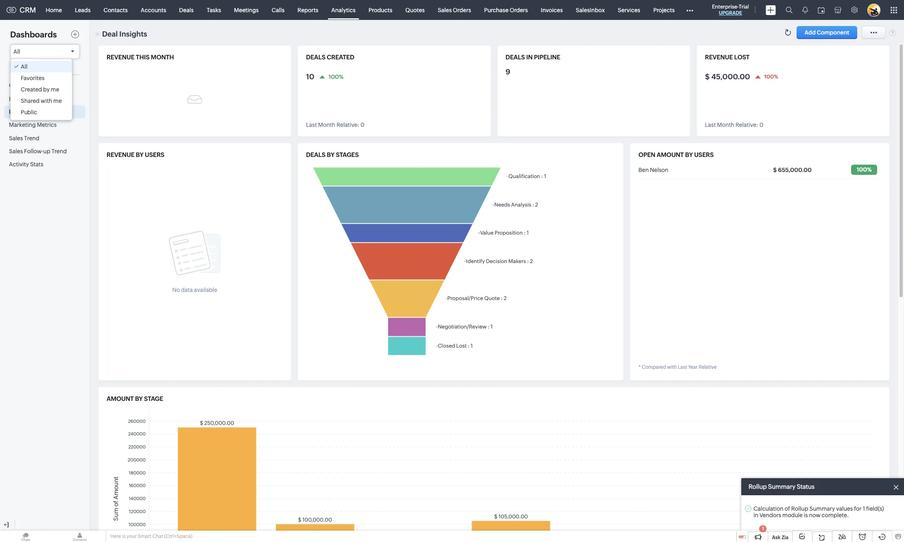 Task type: vqa. For each thing, say whether or not it's contained in the screenshot.
logo
no



Task type: locate. For each thing, give the bounding box(es) containing it.
tree
[[11, 59, 72, 120]]

deals in pipeline
[[506, 54, 561, 61]]

1 right for
[[863, 506, 865, 512]]

1 vertical spatial sales
[[9, 135, 23, 142]]

1 vertical spatial with
[[667, 365, 677, 370]]

is left your
[[122, 534, 126, 540]]

0 horizontal spatial 100%
[[329, 73, 344, 80]]

sales inside sales follow-up trend 'link'
[[9, 148, 23, 155]]

$ left 45,000.00
[[705, 72, 710, 81]]

deals left in
[[506, 54, 525, 61]]

of
[[785, 506, 790, 512]]

0 vertical spatial rollup
[[749, 484, 767, 490]]

analytics right reports link on the left of the page
[[331, 7, 356, 13]]

crm
[[20, 6, 36, 14]]

leads
[[75, 7, 91, 13]]

summary inside calculation of rollup summary values for 1 field(s) in vendors module is now complete.
[[810, 506, 835, 512]]

1 vertical spatial all
[[21, 63, 28, 70]]

0 horizontal spatial $
[[705, 72, 710, 81]]

insights
[[119, 30, 147, 38], [22, 109, 44, 115]]

0 horizontal spatial with
[[41, 98, 52, 104]]

no
[[172, 287, 180, 293]]

revenue this month
[[107, 54, 174, 61]]

deal
[[102, 30, 118, 38], [9, 109, 21, 115]]

amount
[[657, 151, 684, 158], [107, 396, 134, 403]]

revenue
[[107, 54, 135, 61], [705, 54, 733, 61], [107, 151, 135, 158]]

sales down marketing
[[9, 135, 23, 142]]

1 horizontal spatial amount
[[657, 151, 684, 158]]

by
[[43, 86, 50, 93]]

me right by at the top left
[[51, 86, 59, 93]]

lead analytics link
[[4, 92, 85, 105]]

deal insights down contacts link
[[102, 30, 147, 38]]

1 horizontal spatial insights
[[119, 30, 147, 38]]

deals up 10
[[306, 54, 326, 61]]

insights down shared
[[22, 109, 44, 115]]

month for $ 45,000.00
[[717, 122, 735, 128]]

all up favorites in the top of the page
[[21, 63, 28, 70]]

create menu element
[[761, 0, 781, 20]]

1 vertical spatial $
[[774, 167, 777, 173]]

0 vertical spatial insights
[[119, 30, 147, 38]]

1 vertical spatial amount
[[107, 396, 134, 403]]

products link
[[362, 0, 399, 20]]

is left now at the bottom right of the page
[[804, 512, 808, 519]]

activity stats
[[9, 161, 43, 168]]

1 horizontal spatial trend
[[51, 148, 67, 155]]

1 horizontal spatial with
[[667, 365, 677, 370]]

orders left purchase
[[453, 7, 471, 13]]

1 horizontal spatial 100%
[[765, 74, 779, 80]]

stats
[[30, 161, 43, 168]]

zia
[[782, 535, 789, 541]]

0 vertical spatial all
[[13, 48, 20, 55]]

0 horizontal spatial amount
[[107, 396, 134, 403]]

search element
[[781, 0, 798, 20]]

create menu image
[[766, 5, 776, 15]]

rollup right of
[[792, 506, 809, 512]]

0 horizontal spatial trend
[[24, 135, 39, 142]]

1 vertical spatial trend
[[51, 148, 67, 155]]

0 vertical spatial is
[[804, 512, 808, 519]]

module
[[783, 512, 803, 519]]

1 horizontal spatial last month relative: 0
[[705, 122, 764, 128]]

orders for sales orders
[[453, 7, 471, 13]]

2 relative: from the left
[[736, 122, 759, 128]]

2 orders from the left
[[510, 7, 528, 13]]

tasks link
[[200, 0, 228, 20]]

accounts link
[[134, 0, 173, 20]]

me for shared with me
[[53, 98, 62, 104]]

metrics
[[37, 122, 57, 128]]

0 vertical spatial $
[[705, 72, 710, 81]]

salesinbox link
[[570, 0, 612, 20]]

2 horizontal spatial last
[[705, 122, 716, 128]]

home link
[[39, 0, 68, 20]]

1 horizontal spatial $
[[774, 167, 777, 173]]

1 horizontal spatial last
[[678, 365, 687, 370]]

with
[[41, 98, 52, 104], [667, 365, 677, 370]]

deal down lead in the top of the page
[[9, 109, 21, 115]]

ask zia
[[772, 535, 789, 541]]

contacts
[[104, 7, 128, 13]]

1 horizontal spatial summary
[[810, 506, 835, 512]]

trend inside 'link'
[[51, 148, 67, 155]]

2 last month relative: 0 from the left
[[705, 122, 764, 128]]

0 horizontal spatial insights
[[22, 109, 44, 115]]

100%
[[329, 73, 344, 80], [765, 74, 779, 80], [857, 166, 872, 173]]

revenue for revenue by users
[[107, 151, 135, 158]]

0 horizontal spatial all
[[13, 48, 20, 55]]

deals for deals in pipeline
[[506, 54, 525, 61]]

1 last month relative: 0 from the left
[[306, 122, 365, 128]]

Other Modules field
[[682, 3, 699, 16]]

sales follow-up trend
[[9, 148, 67, 155]]

calls link
[[265, 0, 291, 20]]

1 vertical spatial deal insights
[[9, 109, 44, 115]]

2 month from the left
[[717, 122, 735, 128]]

trend down marketing metrics
[[24, 135, 39, 142]]

0 horizontal spatial last month relative: 0
[[306, 122, 365, 128]]

1 vertical spatial 1
[[762, 527, 764, 532]]

45,000.00
[[712, 72, 750, 81]]

rollup inside calculation of rollup summary values for 1 field(s) in vendors module is now complete.
[[792, 506, 809, 512]]

sales inside sales trend link
[[9, 135, 23, 142]]

0 vertical spatial me
[[51, 86, 59, 93]]

1 horizontal spatial deal insights
[[102, 30, 147, 38]]

revenue for revenue this month
[[107, 54, 135, 61]]

0 horizontal spatial deal
[[9, 109, 21, 115]]

0 horizontal spatial rollup
[[749, 484, 767, 490]]

public
[[21, 109, 37, 116]]

1 vertical spatial analytics
[[23, 96, 47, 102]]

favorites
[[21, 75, 45, 81]]

created
[[21, 86, 42, 93]]

(ctrl+space)
[[164, 534, 192, 540]]

by for users
[[136, 151, 144, 158]]

by
[[136, 151, 144, 158], [327, 151, 335, 158], [685, 151, 693, 158], [135, 396, 143, 403]]

month
[[318, 122, 336, 128], [717, 122, 735, 128]]

all down dashboards
[[13, 48, 20, 55]]

2 vertical spatial sales
[[9, 148, 23, 155]]

0 vertical spatial summary
[[768, 484, 796, 490]]

deal insights
[[102, 30, 147, 38], [9, 109, 44, 115]]

with right compared
[[667, 365, 677, 370]]

1 vertical spatial me
[[53, 98, 62, 104]]

$ left 655,000.00
[[774, 167, 777, 173]]

all inside field
[[13, 48, 20, 55]]

1 vertical spatial deal
[[9, 109, 21, 115]]

meetings
[[234, 7, 259, 13]]

deal insights down shared
[[9, 109, 44, 115]]

1 inside calculation of rollup summary values for 1 field(s) in vendors module is now complete.
[[863, 506, 865, 512]]

1 horizontal spatial users
[[694, 151, 714, 158]]

dashboards
[[10, 30, 57, 39]]

created by me
[[21, 86, 59, 93]]

analytics down 'created'
[[23, 96, 47, 102]]

insights up revenue this month
[[119, 30, 147, 38]]

quotes
[[406, 7, 425, 13]]

sales
[[438, 7, 452, 13], [9, 135, 23, 142], [9, 148, 23, 155]]

projects
[[654, 7, 675, 13]]

purchase orders
[[484, 7, 528, 13]]

amount up nelson
[[657, 151, 684, 158]]

Search text field
[[10, 63, 79, 75]]

orders
[[453, 7, 471, 13], [510, 7, 528, 13]]

1 relative: from the left
[[337, 122, 360, 128]]

2 horizontal spatial 100%
[[857, 166, 872, 173]]

deals left the stages
[[306, 151, 326, 158]]

trend right the up
[[51, 148, 67, 155]]

0 vertical spatial 1
[[863, 506, 865, 512]]

2 users from the left
[[694, 151, 714, 158]]

1 horizontal spatial orders
[[510, 7, 528, 13]]

0 vertical spatial amount
[[657, 151, 684, 158]]

1 orders from the left
[[453, 7, 471, 13]]

1 month from the left
[[318, 122, 336, 128]]

0
[[361, 122, 365, 128], [760, 122, 764, 128]]

1 vertical spatial is
[[122, 534, 126, 540]]

sales up activity
[[9, 148, 23, 155]]

0 vertical spatial sales
[[438, 7, 452, 13]]

0 horizontal spatial users
[[145, 151, 165, 158]]

month for 10
[[318, 122, 336, 128]]

1 vertical spatial summary
[[810, 506, 835, 512]]

1 horizontal spatial month
[[717, 122, 735, 128]]

summary up of
[[768, 484, 796, 490]]

me up deal insights link
[[53, 98, 62, 104]]

last for 10
[[306, 122, 317, 128]]

2 0 from the left
[[760, 122, 764, 128]]

0 horizontal spatial relative:
[[337, 122, 360, 128]]

0 vertical spatial trend
[[24, 135, 39, 142]]

0 vertical spatial with
[[41, 98, 52, 104]]

summary
[[768, 484, 796, 490], [810, 506, 835, 512]]

0 horizontal spatial is
[[122, 534, 126, 540]]

1 horizontal spatial all
[[21, 63, 28, 70]]

0 horizontal spatial orders
[[453, 7, 471, 13]]

1 horizontal spatial 0
[[760, 122, 764, 128]]

by for stages
[[327, 151, 335, 158]]

0 horizontal spatial last
[[306, 122, 317, 128]]

up
[[43, 148, 50, 155]]

0 horizontal spatial month
[[318, 122, 336, 128]]

orders right purchase
[[510, 7, 528, 13]]

rollup summary status
[[749, 484, 815, 490]]

me
[[51, 86, 59, 93], [53, 98, 62, 104]]

signals element
[[798, 0, 813, 20]]

all inside tree
[[21, 63, 28, 70]]

1 horizontal spatial relative:
[[736, 122, 759, 128]]

org overview link
[[4, 79, 85, 92]]

0 horizontal spatial analytics
[[23, 96, 47, 102]]

sales orders
[[438, 7, 471, 13]]

sales right quotes
[[438, 7, 452, 13]]

0 horizontal spatial deal insights
[[9, 109, 44, 115]]

1 down vendors
[[762, 527, 764, 532]]

rollup up calculation
[[749, 484, 767, 490]]

deal down contacts link
[[102, 30, 118, 38]]

last month relative: 0 for 10
[[306, 122, 365, 128]]

last month relative: 0 for $ 45,000.00
[[705, 122, 764, 128]]

pipeline
[[534, 54, 561, 61]]

amount left stage
[[107, 396, 134, 403]]

1 0 from the left
[[361, 122, 365, 128]]

amount by stage
[[107, 396, 163, 403]]

1 vertical spatial insights
[[22, 109, 44, 115]]

marketing metrics link
[[4, 118, 85, 132]]

0 horizontal spatial 0
[[361, 122, 365, 128]]

1 vertical spatial rollup
[[792, 506, 809, 512]]

revenue by users
[[107, 151, 165, 158]]

year
[[688, 365, 698, 370]]

all
[[13, 48, 20, 55], [21, 63, 28, 70]]

$ for $ 655,000.00
[[774, 167, 777, 173]]

None button
[[797, 26, 858, 39]]

salesinbox
[[576, 7, 605, 13]]

with up deal insights link
[[41, 98, 52, 104]]

1 horizontal spatial is
[[804, 512, 808, 519]]

tasks
[[207, 7, 221, 13]]

1 horizontal spatial rollup
[[792, 506, 809, 512]]

calls
[[272, 7, 285, 13]]

org overview
[[9, 82, 46, 89]]

summary left values
[[810, 506, 835, 512]]

1 horizontal spatial deal
[[102, 30, 118, 38]]

with inside tree
[[41, 98, 52, 104]]

is inside calculation of rollup summary values for 1 field(s) in vendors module is now complete.
[[804, 512, 808, 519]]

1 horizontal spatial 1
[[863, 506, 865, 512]]

* compared with last year relative
[[639, 365, 717, 370]]

0 vertical spatial analytics
[[331, 7, 356, 13]]

revenue for revenue lost
[[705, 54, 733, 61]]

ask
[[772, 535, 781, 541]]



Task type: describe. For each thing, give the bounding box(es) containing it.
enterprise-trial upgrade
[[712, 4, 749, 16]]

0 horizontal spatial summary
[[768, 484, 796, 490]]

upgrade
[[719, 10, 742, 16]]

10
[[306, 72, 314, 81]]

lead analytics
[[9, 96, 47, 102]]

projects link
[[647, 0, 682, 20]]

complete.
[[822, 512, 849, 519]]

calculation
[[754, 506, 784, 512]]

in
[[527, 54, 533, 61]]

activity stats link
[[4, 158, 85, 171]]

orders for purchase orders
[[510, 7, 528, 13]]

655,000.00
[[778, 167, 812, 173]]

All field
[[10, 44, 80, 59]]

analytics link
[[325, 0, 362, 20]]

invoices link
[[535, 0, 570, 20]]

1 horizontal spatial analytics
[[331, 7, 356, 13]]

calendar image
[[818, 7, 825, 13]]

products
[[369, 7, 393, 13]]

relative: for 10
[[337, 122, 360, 128]]

100% for $ 45,000.00
[[765, 74, 779, 80]]

signals image
[[803, 7, 808, 13]]

9
[[506, 68, 511, 76]]

marketing metrics
[[9, 122, 57, 128]]

1 users from the left
[[145, 151, 165, 158]]

sales for sales orders
[[438, 7, 452, 13]]

crm link
[[7, 6, 36, 14]]

smart
[[138, 534, 151, 540]]

sales for sales trend
[[9, 135, 23, 142]]

home
[[46, 7, 62, 13]]

stage
[[144, 396, 163, 403]]

lost
[[735, 54, 750, 61]]

open
[[639, 151, 656, 158]]

for
[[854, 506, 862, 512]]

accounts
[[141, 7, 166, 13]]

contacts link
[[97, 0, 134, 20]]

0 for 10
[[361, 122, 365, 128]]

leads link
[[68, 0, 97, 20]]

0 horizontal spatial 1
[[762, 527, 764, 532]]

relative
[[699, 365, 717, 370]]

$ 655,000.00
[[774, 167, 812, 173]]

$ for $ 45,000.00
[[705, 72, 710, 81]]

this
[[136, 54, 150, 61]]

deals by stages
[[306, 151, 359, 158]]

purchase orders link
[[478, 0, 535, 20]]

marketing
[[9, 122, 36, 128]]

here is your smart chat (ctrl+space)
[[110, 534, 192, 540]]

shared with me
[[21, 98, 62, 104]]

quotes link
[[399, 0, 431, 20]]

status
[[797, 484, 815, 490]]

follow-
[[24, 148, 43, 155]]

profile image
[[868, 3, 881, 16]]

created
[[327, 54, 354, 61]]

deals for deals created
[[306, 54, 326, 61]]

last for $ 45,000.00
[[705, 122, 716, 128]]

relative: for $ 45,000.00
[[736, 122, 759, 128]]

lead
[[9, 96, 22, 102]]

vendors
[[760, 512, 782, 519]]

insights inside deal insights link
[[22, 109, 44, 115]]

help image
[[889, 29, 896, 36]]

services
[[618, 7, 641, 13]]

sales trend link
[[4, 132, 85, 145]]

reports
[[298, 7, 318, 13]]

ben nelson
[[639, 167, 669, 173]]

me for created by me
[[51, 86, 59, 93]]

month
[[151, 54, 174, 61]]

all for all field
[[13, 48, 20, 55]]

services link
[[612, 0, 647, 20]]

profile element
[[863, 0, 886, 20]]

reports link
[[291, 0, 325, 20]]

ben
[[639, 167, 649, 173]]

0 vertical spatial deal insights
[[102, 30, 147, 38]]

sales orders link
[[431, 0, 478, 20]]

shared
[[21, 98, 40, 104]]

deals created
[[306, 54, 354, 61]]

overview
[[20, 82, 46, 89]]

*
[[639, 365, 641, 370]]

invoices
[[541, 7, 563, 13]]

now
[[809, 512, 821, 519]]

no data available
[[172, 287, 217, 293]]

search image
[[786, 7, 793, 13]]

chat
[[152, 534, 163, 540]]

0 vertical spatial deal
[[102, 30, 118, 38]]

deals for deals by stages
[[306, 151, 326, 158]]

your
[[127, 534, 137, 540]]

all for tree containing all
[[21, 63, 28, 70]]

org
[[9, 82, 19, 89]]

100% for 10
[[329, 73, 344, 80]]

in
[[754, 512, 759, 519]]

open amount by users
[[639, 151, 714, 158]]

available
[[194, 287, 217, 293]]

nelson
[[650, 167, 669, 173]]

tree containing all
[[11, 59, 72, 120]]

deals
[[179, 7, 194, 13]]

0 for $ 45,000.00
[[760, 122, 764, 128]]

sales for sales follow-up trend
[[9, 148, 23, 155]]

contacts image
[[54, 531, 105, 543]]

sales follow-up trend link
[[4, 145, 85, 158]]

chats image
[[0, 531, 51, 543]]

compared
[[642, 365, 666, 370]]

here
[[110, 534, 121, 540]]

analytics inside 'link'
[[23, 96, 47, 102]]

$ 45,000.00
[[705, 72, 750, 81]]

field(s)
[[867, 506, 884, 512]]

stages
[[336, 151, 359, 158]]

by for stage
[[135, 396, 143, 403]]



